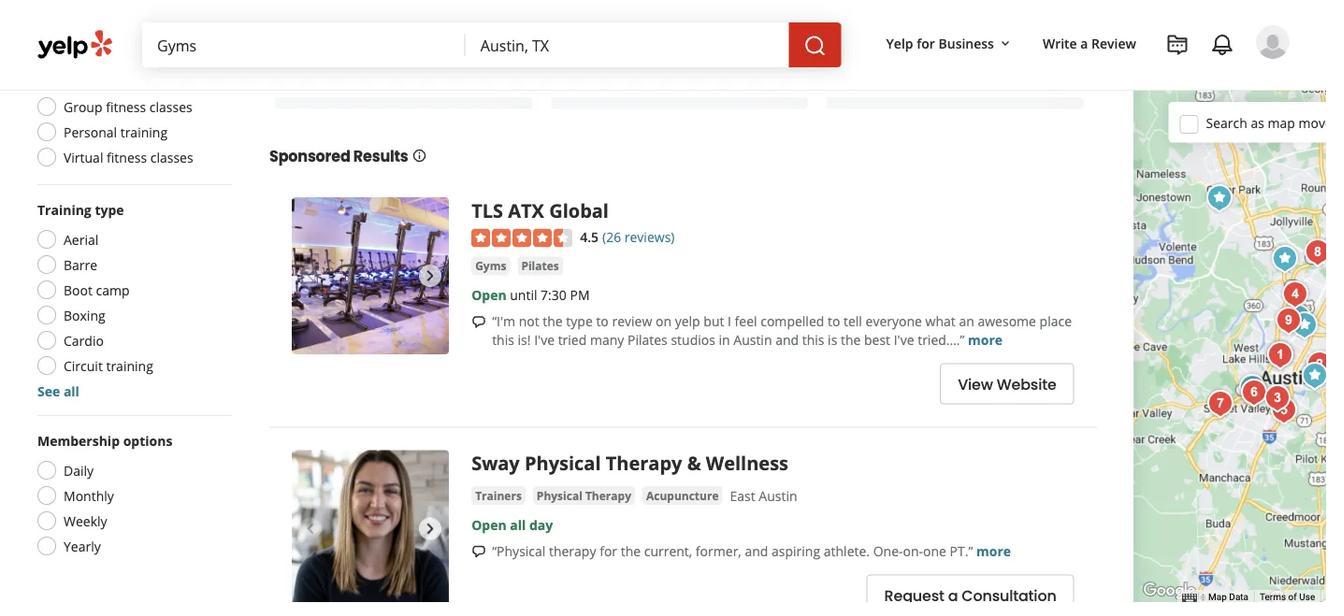 Task type: locate. For each thing, give the bounding box(es) containing it.
2 option group from the top
[[32, 200, 232, 400]]

studios
[[671, 331, 716, 349]]

1 horizontal spatial i've
[[894, 331, 915, 349]]

2 this from the left
[[802, 331, 825, 349]]

1 vertical spatial type
[[566, 312, 593, 330]]

classes
[[150, 98, 192, 116], [150, 148, 193, 166]]

write
[[1043, 34, 1078, 52]]

see
[[37, 382, 60, 400]]

pilates
[[522, 258, 559, 274], [628, 331, 668, 349]]

terms of use
[[1260, 592, 1316, 603]]

1 horizontal spatial this
[[802, 331, 825, 349]]

2 vertical spatial option group
[[32, 431, 232, 561]]

None search field
[[142, 22, 845, 67]]

pilates up open until 7:30 pm
[[522, 258, 559, 274]]

fitness up personal training
[[106, 98, 146, 116]]

view
[[958, 374, 993, 395]]

map data
[[1209, 592, 1249, 603]]

wellness
[[706, 450, 789, 476]]

virtual left consultations
[[50, 11, 86, 26]]

fev - iron vault gym image
[[1236, 374, 1273, 412], [1236, 374, 1273, 412]]

hit athletic image
[[1277, 276, 1315, 313]]

all left the day
[[510, 516, 526, 534]]

write a review link
[[1036, 26, 1144, 60]]

an
[[959, 312, 975, 330]]

0 vertical spatial physical
[[525, 450, 601, 476]]

0 horizontal spatial this
[[492, 331, 514, 349]]

1 horizontal spatial and
[[776, 331, 799, 349]]

1 vertical spatial virtual
[[64, 148, 103, 166]]

i've right is!
[[534, 331, 555, 349]]

virtual for virtual consultations
[[50, 11, 86, 26]]

0 vertical spatial training
[[120, 123, 168, 141]]

grassiron image
[[1280, 299, 1317, 337]]

none field find
[[157, 35, 451, 55]]

pilates down 'review'
[[628, 331, 668, 349]]

many
[[590, 331, 624, 349]]

0 vertical spatial classes
[[150, 98, 192, 116]]

0 horizontal spatial all
[[64, 382, 79, 400]]

1 horizontal spatial to
[[828, 312, 841, 330]]

to up is
[[828, 312, 841, 330]]

option group
[[32, 67, 232, 172], [32, 200, 232, 400], [32, 431, 232, 561]]

this left is
[[802, 331, 825, 349]]

user actions element
[[872, 23, 1316, 138]]

pilates inside button
[[522, 258, 559, 274]]

1 horizontal spatial none field
[[481, 35, 774, 55]]

0 vertical spatial training
[[37, 68, 91, 86]]

big tex gym image
[[1300, 234, 1328, 271]]

classes down environment
[[150, 98, 192, 116]]

0 vertical spatial and
[[776, 331, 799, 349]]

trainers button
[[472, 486, 526, 505]]

keyboard shortcuts image
[[1183, 594, 1198, 603]]

more link down an at bottom
[[968, 331, 1003, 349]]

virtual down personal
[[64, 148, 103, 166]]

training for group fitness classes
[[37, 68, 91, 86]]

for right therapy
[[600, 542, 618, 560]]

acupuncture
[[646, 488, 719, 503]]

i've
[[534, 331, 555, 349], [894, 331, 915, 349]]

"i'm
[[492, 312, 516, 330]]

therapy
[[606, 450, 682, 476], [586, 488, 631, 503]]

training up aerial
[[37, 201, 91, 218]]

review
[[612, 312, 652, 330]]

search
[[1206, 114, 1248, 132]]

type up aerial
[[95, 201, 124, 218]]

&
[[687, 450, 701, 476]]

training
[[37, 68, 91, 86], [37, 201, 91, 218]]

16 chevron down v2 image
[[998, 36, 1013, 51]]

austin right east
[[759, 487, 798, 505]]

austin
[[734, 331, 772, 349], [759, 487, 798, 505]]

tls atx global
[[472, 197, 609, 223]]

0 vertical spatial therapy
[[606, 450, 682, 476]]

2 none field from the left
[[481, 35, 774, 55]]

0 horizontal spatial none field
[[157, 35, 451, 55]]

16 speech v2 image
[[472, 544, 487, 559]]

1 vertical spatial training
[[106, 357, 153, 375]]

open
[[472, 286, 507, 304], [472, 516, 507, 534]]

0 horizontal spatial to
[[596, 312, 609, 330]]

data
[[1230, 592, 1249, 603]]

camp
[[96, 281, 130, 299]]

for
[[917, 34, 935, 52], [600, 542, 618, 560]]

16 info v2 image
[[412, 148, 427, 163]]

1 vertical spatial slideshow element
[[292, 450, 449, 603]]

cardio
[[64, 332, 104, 349]]

the right is
[[841, 331, 861, 349]]

boot camp
[[64, 281, 130, 299]]

None field
[[157, 35, 451, 55], [481, 35, 774, 55]]

1 horizontal spatial pilates
[[628, 331, 668, 349]]

monthly
[[64, 487, 114, 505]]

group fitness classes
[[64, 98, 192, 116]]

more link for sway physical therapy & wellness
[[977, 542, 1011, 560]]

0 vertical spatial more link
[[968, 331, 1003, 349]]

0 vertical spatial type
[[95, 201, 124, 218]]

1 open from the top
[[472, 286, 507, 304]]

1 vertical spatial more
[[977, 542, 1011, 560]]

therapy down sway physical therapy & wellness at the bottom of page
[[586, 488, 631, 503]]

tls atx global image
[[292, 197, 449, 355], [1267, 240, 1304, 278]]

1 training from the top
[[37, 68, 91, 86]]

0 vertical spatial for
[[917, 34, 935, 52]]

training for aerial
[[37, 201, 91, 218]]

physical up the day
[[537, 488, 583, 503]]

1 vertical spatial pilates
[[628, 331, 668, 349]]

more right pt."
[[977, 542, 1011, 560]]

1 slideshow element from the top
[[292, 197, 449, 355]]

open for open until 7:30 pm
[[472, 286, 507, 304]]

training right the circuit
[[106, 357, 153, 375]]

more link for tls atx global
[[968, 331, 1003, 349]]

the mat martial arts & fitness image
[[1201, 180, 1239, 217]]

as
[[1251, 114, 1265, 132]]

0 vertical spatial the
[[543, 312, 563, 330]]

1 vertical spatial training
[[37, 201, 91, 218]]

2 slideshow element from the top
[[292, 450, 449, 603]]

yelp
[[675, 312, 700, 330]]

type up tried
[[566, 312, 593, 330]]

aerial
[[64, 231, 99, 248]]

of
[[1289, 592, 1297, 603]]

1 to from the left
[[596, 312, 609, 330]]

move
[[1299, 114, 1328, 132]]

4.5 star rating image
[[472, 229, 573, 247]]

feel
[[735, 312, 757, 330]]

all right see
[[64, 382, 79, 400]]

1 horizontal spatial all
[[510, 516, 526, 534]]

open up 16 speech v2 image
[[472, 286, 507, 304]]

next image
[[419, 518, 442, 540]]

1 vertical spatial for
[[600, 542, 618, 560]]

tell
[[844, 312, 863, 330]]

2 open from the top
[[472, 516, 507, 534]]

therapy left & at right
[[606, 450, 682, 476]]

1 vertical spatial classes
[[150, 148, 193, 166]]

Find text field
[[157, 35, 451, 55]]

0 vertical spatial open
[[472, 286, 507, 304]]

sway physical therapy & wellness image
[[1297, 357, 1328, 395]]

and
[[776, 331, 799, 349], [745, 542, 768, 560]]

sway
[[472, 450, 520, 476]]

2 horizontal spatial the
[[841, 331, 861, 349]]

(26 reviews)
[[603, 228, 675, 246]]

training up group
[[37, 68, 91, 86]]

virtual fitness classes
[[64, 148, 193, 166]]

virtual for virtual fitness classes
[[64, 148, 103, 166]]

open for open all day
[[472, 516, 507, 534]]

1 vertical spatial option group
[[32, 200, 232, 400]]

personal training
[[64, 123, 168, 141]]

business
[[939, 34, 994, 52]]

and right former,
[[745, 542, 768, 560]]

slideshow element for sway physical therapy & wellness
[[292, 450, 449, 603]]

0 vertical spatial fitness
[[106, 98, 146, 116]]

0 vertical spatial all
[[64, 382, 79, 400]]

group
[[64, 98, 102, 116]]

therapy
[[549, 542, 596, 560]]

0 horizontal spatial for
[[600, 542, 618, 560]]

and down compelled
[[776, 331, 799, 349]]

0 vertical spatial option group
[[32, 67, 232, 172]]

"physical therapy for the current, former, and aspiring athlete. one-on-one pt." more
[[492, 542, 1011, 560]]

1 horizontal spatial for
[[917, 34, 935, 52]]

onnit gym - austin, tx image
[[1266, 392, 1303, 429]]

website
[[997, 374, 1057, 395]]

0 vertical spatial virtual
[[50, 11, 86, 26]]

training up the virtual fitness classes
[[120, 123, 168, 141]]

east austin athletic club image
[[1297, 357, 1328, 395]]

place
[[1040, 312, 1072, 330]]

slideshow element
[[292, 197, 449, 355], [292, 450, 449, 603]]

boot
[[64, 281, 93, 299]]

castle hill fitness image
[[1262, 337, 1300, 374], [1262, 337, 1300, 374]]

1 option group from the top
[[32, 67, 232, 172]]

1 horizontal spatial type
[[566, 312, 593, 330]]

tls atx global link
[[472, 197, 609, 223]]

google image
[[1139, 579, 1201, 603]]

physical
[[525, 450, 601, 476], [537, 488, 583, 503]]

all inside option group
[[64, 382, 79, 400]]

best
[[864, 331, 891, 349]]

1 i've from the left
[[534, 331, 555, 349]]

search image
[[804, 35, 827, 57]]

1 vertical spatial fitness
[[107, 148, 147, 166]]

2 to from the left
[[828, 312, 841, 330]]

the right not
[[543, 312, 563, 330]]

classes down personal training
[[150, 148, 193, 166]]

0 horizontal spatial i've
[[534, 331, 555, 349]]

0 vertical spatial more
[[968, 331, 1003, 349]]

virtual inside the virtual consultations button
[[50, 11, 86, 26]]

i
[[728, 312, 732, 330]]

fitness for group
[[106, 98, 146, 116]]

austin simply fit image
[[1271, 302, 1308, 340]]

1 this from the left
[[492, 331, 514, 349]]

1 vertical spatial austin
[[759, 487, 798, 505]]

0 horizontal spatial tls atx global image
[[292, 197, 449, 355]]

open up 16 speech v2 icon
[[472, 516, 507, 534]]

fitness down personal training
[[107, 148, 147, 166]]

this down "i'm
[[492, 331, 514, 349]]

1 none field from the left
[[157, 35, 451, 55]]

sondra lieder - personal trainer image
[[1287, 307, 1324, 344]]

the left current,
[[621, 542, 641, 560]]

0 horizontal spatial pilates
[[522, 258, 559, 274]]

virtual consultations button
[[37, 5, 176, 33]]

physical up physical therapy
[[525, 450, 601, 476]]

2 i've from the left
[[894, 331, 915, 349]]

sway physical therapy & wellness link
[[472, 450, 789, 476]]

1 vertical spatial therapy
[[586, 488, 631, 503]]

1 vertical spatial more link
[[977, 542, 1011, 560]]

map region
[[1054, 0, 1328, 603]]

0 vertical spatial slideshow element
[[292, 197, 449, 355]]

1 vertical spatial physical
[[537, 488, 583, 503]]

more
[[968, 331, 1003, 349], [977, 542, 1011, 560]]

more link right pt."
[[977, 542, 1011, 560]]

0 vertical spatial pilates
[[522, 258, 559, 274]]

everyone
[[866, 312, 922, 330]]

fitness connection image
[[1317, 230, 1328, 268]]

circuit
[[64, 357, 103, 375]]

3 option group from the top
[[32, 431, 232, 561]]

previous image
[[299, 265, 322, 287]]

0 vertical spatial austin
[[734, 331, 772, 349]]

to up many
[[596, 312, 609, 330]]

i've down everyone
[[894, 331, 915, 349]]

for right yelp
[[917, 34, 935, 52]]

2 vertical spatial the
[[621, 542, 641, 560]]

trainers link
[[472, 486, 526, 505]]

personal
[[64, 123, 117, 141]]

more down an at bottom
[[968, 331, 1003, 349]]

until
[[510, 286, 537, 304]]

1 vertical spatial the
[[841, 331, 861, 349]]

athlete.
[[824, 542, 870, 560]]

0 horizontal spatial and
[[745, 542, 768, 560]]

1 vertical spatial open
[[472, 516, 507, 534]]

review
[[1092, 34, 1137, 52]]

gyms button
[[472, 257, 510, 276]]

2 training from the top
[[37, 201, 91, 218]]

training for circuit training
[[106, 357, 153, 375]]

0 horizontal spatial type
[[95, 201, 124, 218]]

view website
[[958, 374, 1057, 395]]

austin down feel
[[734, 331, 772, 349]]

fitness
[[106, 98, 146, 116], [107, 148, 147, 166]]

1 vertical spatial all
[[510, 516, 526, 534]]



Task type: vqa. For each thing, say whether or not it's contained in the screenshot.
Replacement Rheem 38 GAL Lowboy water heater
no



Task type: describe. For each thing, give the bounding box(es) containing it.
0 horizontal spatial the
[[543, 312, 563, 330]]

yelp for business
[[887, 34, 994, 52]]

life time image
[[1202, 385, 1240, 423]]

slideshow element for tls atx global
[[292, 197, 449, 355]]

trainers
[[475, 488, 522, 503]]

but
[[704, 312, 725, 330]]

former,
[[696, 542, 742, 560]]

previous image
[[299, 518, 322, 540]]

training environment
[[37, 68, 180, 86]]

one-
[[873, 542, 903, 560]]

training type
[[37, 201, 124, 218]]

"physical
[[492, 542, 546, 560]]

option group containing training type
[[32, 200, 232, 400]]

and inside "i'm not the type to review on yelp but i feel compelled to tell everyone what an awesome place this is! i've tried many pilates studios in austin and this is the best i've tried.…"
[[776, 331, 799, 349]]

option group containing training environment
[[32, 67, 232, 172]]

open all day
[[472, 516, 553, 534]]

trufusion south austin image
[[1234, 370, 1272, 407]]

Near text field
[[481, 35, 774, 55]]

pt."
[[950, 542, 973, 560]]

gyms link
[[472, 257, 510, 276]]

map
[[1209, 592, 1227, 603]]

environment
[[95, 68, 180, 86]]

type inside option group
[[95, 201, 124, 218]]

pilates link
[[518, 257, 563, 276]]

current,
[[644, 542, 693, 560]]

compelled
[[761, 312, 825, 330]]

notifications image
[[1212, 34, 1234, 56]]

global
[[549, 197, 609, 223]]

yelp
[[887, 34, 914, 52]]

pilates inside "i'm not the type to review on yelp but i feel compelled to tell everyone what an awesome place this is! i've tried many pilates studios in austin and this is the best i've tried.…"
[[628, 331, 668, 349]]

daily
[[64, 462, 94, 479]]

east
[[730, 487, 756, 505]]

terms of use link
[[1260, 592, 1316, 603]]

classes for virtual fitness classes
[[150, 148, 193, 166]]

consultations
[[89, 11, 163, 26]]

physical therapy link
[[533, 486, 635, 505]]

tried
[[558, 331, 587, 349]]

next image
[[419, 265, 442, 287]]

boxing
[[64, 306, 105, 324]]

terms
[[1260, 592, 1287, 603]]

use
[[1300, 592, 1316, 603]]

barre
[[64, 256, 97, 274]]

4.5
[[580, 228, 599, 246]]

lift atx image
[[1301, 346, 1328, 384]]

physical therapy
[[537, 488, 631, 503]]

austin inside "i'm not the type to review on yelp but i feel compelled to tell everyone what an awesome place this is! i've tried many pilates studios in austin and this is the best i've tried.…"
[[734, 331, 772, 349]]

reviews)
[[625, 228, 675, 246]]

pilates button
[[518, 257, 563, 276]]

1 vertical spatial and
[[745, 542, 768, 560]]

16 speech v2 image
[[472, 315, 487, 330]]

sway physical therapy & wellness image
[[292, 450, 449, 603]]

1 horizontal spatial the
[[621, 542, 641, 560]]

(26 reviews) link
[[603, 226, 675, 246]]

map data button
[[1209, 591, 1249, 603]]

type inside "i'm not the type to review on yelp but i feel compelled to tell everyone what an awesome place this is! i've tried many pilates studios in austin and this is the best i've tried.…"
[[566, 312, 593, 330]]

is
[[828, 331, 838, 349]]

circuit training
[[64, 357, 153, 375]]

acupuncture button
[[643, 486, 723, 505]]

results
[[353, 145, 408, 166]]

a
[[1081, 34, 1089, 52]]

yearly
[[64, 537, 101, 555]]

membership options
[[37, 432, 172, 450]]

write a review
[[1043, 34, 1137, 52]]

physical therapy button
[[533, 486, 635, 505]]

map
[[1268, 114, 1296, 132]]

fitness for virtual
[[107, 148, 147, 166]]

yelp for business button
[[879, 26, 1021, 60]]

training for personal training
[[120, 123, 168, 141]]

(26
[[603, 228, 621, 246]]

east austin
[[730, 487, 798, 505]]

gyms
[[475, 258, 507, 274]]

view website link
[[940, 363, 1075, 405]]

none field near
[[481, 35, 774, 55]]

tls
[[472, 197, 503, 223]]

classes for group fitness classes
[[150, 98, 192, 116]]

search as map move
[[1206, 114, 1328, 132]]

sponsored results
[[269, 145, 408, 166]]

in
[[719, 331, 730, 349]]

projects image
[[1167, 34, 1189, 56]]

atomic athlete image
[[1259, 380, 1297, 417]]

all for open
[[510, 516, 526, 534]]

ruby a. image
[[1256, 25, 1290, 59]]

see all
[[37, 382, 79, 400]]

1 horizontal spatial tls atx global image
[[1267, 240, 1304, 278]]

awesome
[[978, 312, 1037, 330]]

option group containing membership options
[[32, 431, 232, 561]]

virtual consultations
[[50, 11, 163, 26]]

is!
[[518, 331, 531, 349]]

membership
[[37, 432, 120, 450]]

acupuncture link
[[643, 486, 723, 505]]

options
[[123, 432, 172, 450]]

open until 7:30 pm
[[472, 286, 590, 304]]

physical inside button
[[537, 488, 583, 503]]

sponsored
[[269, 145, 350, 166]]

all for see
[[64, 382, 79, 400]]

not
[[519, 312, 540, 330]]

one
[[923, 542, 947, 560]]

atx
[[508, 197, 544, 223]]

therapy inside button
[[586, 488, 631, 503]]

7:30
[[541, 286, 567, 304]]

tried.…"
[[918, 331, 965, 349]]

day
[[529, 516, 553, 534]]

on
[[656, 312, 672, 330]]

aspiring
[[772, 542, 821, 560]]

for inside yelp for business button
[[917, 34, 935, 52]]



